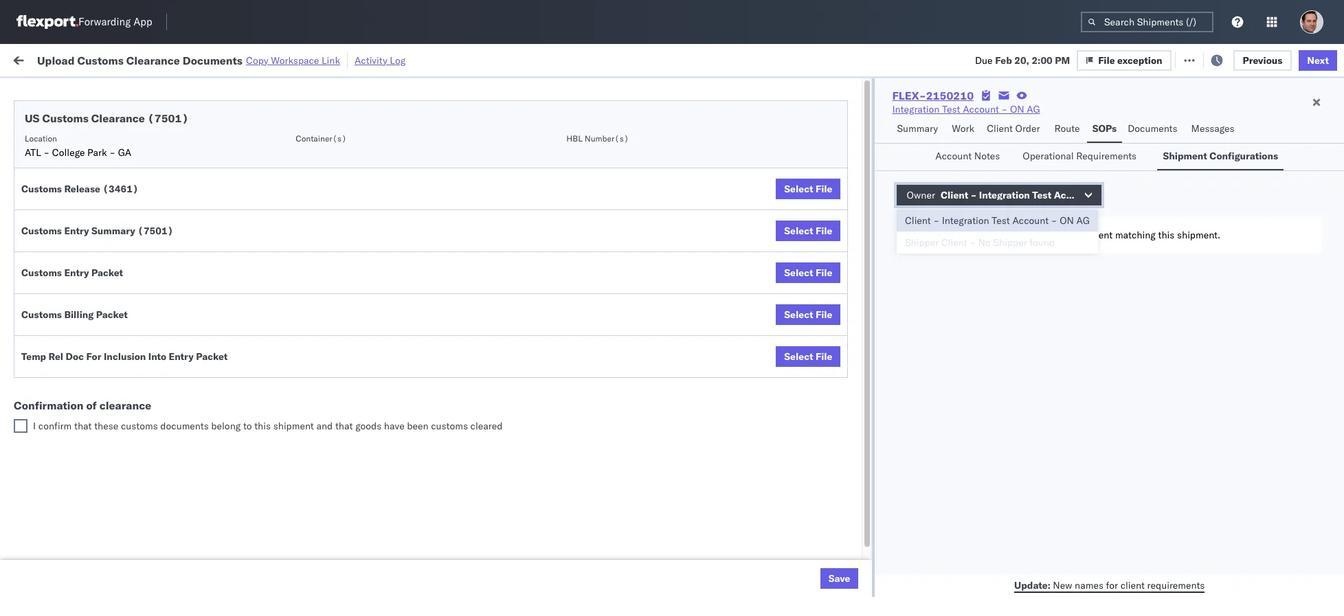 Task type: locate. For each thing, give the bounding box(es) containing it.
this right matching
[[1159, 229, 1175, 241]]

1:59 am cst, feb 17, 2023 down 1:59 am cst, feb 15, 2023
[[237, 132, 363, 145]]

1988285 down 2006134
[[844, 163, 886, 175]]

0 horizontal spatial to
[[243, 420, 252, 432]]

2 vertical spatial on
[[1060, 214, 1074, 227]]

customs down by:
[[42, 111, 89, 125]]

1 1977428 from the top
[[844, 284, 886, 296]]

customs for customs entry summary (7501)
[[21, 225, 62, 237]]

1 shipper from the left
[[905, 236, 939, 249]]

test
[[591, 102, 609, 114], [687, 102, 705, 114], [942, 103, 961, 115], [582, 132, 600, 145], [623, 163, 641, 175], [1033, 189, 1052, 201], [992, 214, 1010, 227], [694, 223, 712, 235], [694, 253, 712, 266], [604, 284, 623, 296], [701, 284, 719, 296], [604, 374, 623, 387], [701, 374, 719, 387], [687, 556, 705, 568]]

pickup for schedule pickup from los angeles, ca button for 9:30 pm cst, feb 21, 2023
[[75, 283, 104, 295]]

on up client order
[[1010, 103, 1025, 115]]

1 horizontal spatial client
[[1121, 579, 1145, 592]]

1 horizontal spatial 2:00
[[1032, 54, 1053, 66]]

3 appointment from the top
[[113, 253, 169, 265]]

from down ga
[[107, 162, 127, 174]]

1 vertical spatial work
[[952, 122, 975, 135]]

documents button
[[1123, 116, 1186, 143]]

from for flex-1977428 confirm pickup from los angeles, ca link
[[101, 374, 122, 386]]

upload up by:
[[37, 53, 75, 67]]

1 fcl from the top
[[483, 102, 500, 114]]

pickup for flex-1911408's confirm pickup from los angeles, ca 'button'
[[69, 343, 99, 356]]

0 vertical spatial schedule pickup from los angeles, ca button
[[32, 161, 201, 176]]

ocean for 1:59 am cst, feb 17, 2023
[[452, 163, 480, 175]]

1:59
[[237, 102, 258, 114], [237, 132, 258, 145], [237, 163, 258, 175], [237, 556, 258, 568]]

upload proof of delivery
[[32, 434, 138, 446]]

ocean for 1:59 am cst, feb 15, 2023
[[452, 102, 480, 114]]

0 horizontal spatial summary
[[91, 225, 135, 237]]

no down client - integration test account - on ag
[[979, 236, 991, 249]]

7 schedule from the top
[[32, 313, 72, 325]]

pickup down park
[[75, 162, 104, 174]]

1 confirm from the top
[[32, 132, 67, 144]]

confirm
[[32, 132, 67, 144], [32, 343, 67, 356], [32, 374, 67, 386], [32, 404, 67, 416]]

file
[[1109, 53, 1126, 66], [1099, 54, 1115, 66], [816, 183, 833, 195], [816, 225, 833, 237], [816, 267, 833, 279], [816, 309, 833, 321], [816, 351, 833, 363]]

1:59 for flexport demo consignee
[[237, 556, 258, 568]]

numbers inside container numbers
[[911, 118, 945, 128]]

1 western from the top
[[762, 223, 798, 235]]

attached
[[1020, 229, 1058, 241]]

17, down 15,
[[322, 132, 337, 145]]

2 vertical spatial pm
[[260, 284, 276, 296]]

ag up the
[[1077, 214, 1090, 227]]

mbltest1234 up the attached
[[1007, 193, 1072, 205]]

actions
[[1290, 112, 1318, 122]]

4 confirm from the top
[[32, 404, 67, 416]]

ping
[[548, 132, 571, 145]]

0 vertical spatial ag
[[1027, 103, 1040, 115]]

number(s)
[[585, 133, 629, 144]]

2023 right 15,
[[339, 102, 363, 114]]

1 horizontal spatial flex-2150210
[[893, 89, 974, 102]]

wi
[[1226, 102, 1235, 114]]

2 1911408 from the top
[[844, 344, 886, 356]]

client left order
[[987, 122, 1013, 135]]

cst, down 1:59 am cst, feb 15, 2023
[[279, 132, 300, 145]]

1 vertical spatial ocean lcl
[[452, 284, 499, 296]]

2 1911466 from the top
[[844, 526, 886, 538]]

pm for honeywell - test account
[[260, 284, 276, 296]]

2 schedule delivery appointment from the top
[[32, 192, 169, 205]]

confirm inside button
[[32, 404, 67, 416]]

confirm for confirm pickup from los angeles, ca 'button' related to flex-1977428
[[32, 374, 67, 386]]

2 schedule pickup from los angeles, ca button from the top
[[32, 282, 201, 297]]

2023 up 9:30 pm cst, feb 21, 2023
[[339, 253, 362, 266]]

previous
[[1243, 54, 1283, 66]]

mawb1234 up "found"
[[1007, 223, 1061, 235]]

schedule delivery appointment for 2:30 pm cst, feb 17, 2023
[[32, 253, 169, 265]]

schedule pickup from los angeles, ca button
[[32, 161, 201, 176], [32, 282, 201, 297]]

1 1911466 from the top
[[844, 495, 886, 508]]

0 horizontal spatial otter
[[548, 163, 571, 175]]

1 flex-2001714 from the top
[[814, 223, 886, 235]]

1 vertical spatial flex-1911408
[[814, 344, 886, 356]]

lcl for 9:30 pm cst, feb 21, 2023
[[483, 284, 499, 296]]

0 vertical spatial 1911466
[[844, 495, 886, 508]]

2 vertical spatial entry
[[169, 351, 194, 363]]

schedule delivery appointment
[[32, 101, 169, 114], [32, 192, 169, 205], [32, 253, 169, 265], [32, 313, 169, 325], [32, 555, 169, 567]]

2 horizontal spatial on
[[1104, 189, 1118, 201]]

cst, down 2:30 pm cst, feb 17, 2023
[[278, 284, 300, 296]]

1 vertical spatial 1988285
[[844, 193, 886, 205]]

pickup down customs entry packet at the top of page
[[75, 283, 104, 295]]

1977428 for 9:30 pm cst, feb 21, 2023
[[844, 284, 886, 296]]

airport
[[90, 229, 120, 242]]

0 vertical spatial work
[[150, 53, 174, 66]]

am for ping - test entity
[[260, 132, 276, 145]]

sops button
[[1087, 116, 1123, 143]]

2 select from the top
[[785, 225, 814, 237]]

confirm pickup from los angeles, ca for flex-1911408
[[32, 343, 195, 356]]

1:59 for ping - test entity
[[237, 132, 258, 145]]

3 select from the top
[[785, 267, 814, 279]]

flex-2006134 button
[[792, 129, 889, 148], [792, 129, 889, 148]]

to left the
[[1061, 229, 1070, 241]]

2 customs from the left
[[431, 420, 468, 432]]

0 vertical spatial ocean lcl
[[452, 163, 499, 175]]

1 ocean fcl from the top
[[452, 102, 500, 114]]

2023 for schedule pickup from los angeles, ca button for 9:30 pm cst, feb 21, 2023
[[339, 284, 362, 296]]

at
[[280, 53, 288, 66]]

0 horizontal spatial work
[[150, 53, 174, 66]]

(7501)
[[148, 111, 189, 125], [138, 225, 173, 237]]

1 horizontal spatial for
[[1106, 579, 1118, 592]]

ca for 1:59
[[188, 162, 201, 174]]

test 20 wi team assignment
[[1192, 102, 1312, 114]]

4 schedule delivery appointment link from the top
[[32, 312, 169, 326]]

from up ga
[[101, 132, 122, 144]]

(7501) down the status ready for work, blocked, in progress
[[148, 111, 189, 125]]

2023 right 3,
[[335, 556, 358, 568]]

2001714
[[844, 223, 886, 235], [844, 253, 886, 266]]

message (10)
[[185, 53, 248, 66]]

flexport. image
[[16, 15, 78, 29]]

this
[[1159, 229, 1175, 241], [254, 420, 271, 432]]

import work
[[117, 53, 174, 66]]

confirm up atl
[[32, 132, 67, 144]]

schedule delivery appointment button for 1:59 am cst, feb 15, 2023
[[32, 101, 169, 116]]

1 horizontal spatial documents
[[1128, 122, 1178, 135]]

track
[[357, 53, 379, 66]]

1 horizontal spatial numbers
[[1057, 112, 1091, 122]]

1 horizontal spatial shipper
[[994, 236, 1027, 249]]

0 vertical spatial to
[[1061, 229, 1070, 241]]

feb down container(s)
[[303, 163, 320, 175]]

select for customs entry packet
[[785, 267, 814, 279]]

2 vertical spatial 1977428
[[844, 374, 886, 387]]

1977428 for 11:30 am cst, feb 24, 2023
[[844, 374, 886, 387]]

account inside button
[[936, 150, 972, 162]]

am for flexport demo consignee
[[260, 556, 276, 568]]

mawb1234 for schedule pickup from los angeles international airport
[[1007, 223, 1061, 235]]

status ready for work, blocked, in progress
[[75, 85, 250, 95]]

1 vertical spatial integration test account - western digital
[[644, 253, 829, 266]]

los up ga
[[124, 132, 139, 144]]

client right the
[[1089, 229, 1113, 241]]

1 schedule delivery appointment from the top
[[32, 101, 169, 114]]

customs up status at the left top of page
[[77, 53, 124, 67]]

bookings up "hbl"
[[548, 102, 588, 114]]

entry down international
[[64, 267, 89, 279]]

2023 for 2:30 pm cst, feb 17, 2023's schedule delivery appointment button
[[339, 253, 362, 266]]

2 that from the left
[[335, 420, 353, 432]]

pickup up park
[[69, 132, 99, 144]]

of up these
[[86, 399, 97, 412]]

ping - test entity
[[548, 132, 628, 145]]

confirm pickup from los angeles, ca
[[32, 132, 195, 144], [32, 343, 195, 356], [32, 374, 195, 386]]

0 vertical spatial no
[[325, 85, 336, 95]]

operational
[[1023, 150, 1074, 162]]

1 vertical spatial confirm pickup from los angeles, ca link
[[32, 343, 195, 356]]

new
[[1053, 579, 1073, 592]]

0 vertical spatial mawb1234
[[1007, 223, 1061, 235]]

1 1988285 from the top
[[844, 163, 886, 175]]

2 vertical spatial ag
[[1077, 214, 1090, 227]]

entry
[[64, 225, 89, 237], [64, 267, 89, 279], [169, 351, 194, 363]]

0 vertical spatial (7501)
[[148, 111, 189, 125]]

0 horizontal spatial 2:00
[[237, 405, 258, 417]]

los down ga
[[130, 162, 145, 174]]

flex-2150210 up flex-1919147
[[814, 435, 886, 447]]

otter
[[548, 163, 571, 175], [644, 163, 667, 175]]

1 vertical spatial 1911408
[[844, 344, 886, 356]]

resize handle column header
[[212, 107, 229, 597], [377, 107, 393, 597], [429, 107, 445, 597], [525, 107, 541, 597], [621, 107, 637, 597], [769, 107, 786, 597], [887, 107, 904, 597], [984, 107, 1000, 597], [1169, 107, 1185, 597], [1265, 107, 1282, 597], [1310, 107, 1326, 597]]

2 shipper from the left
[[994, 236, 1027, 249]]

3 1911466 from the top
[[844, 556, 886, 568]]

file for customs entry packet
[[816, 267, 833, 279]]

mbltest1234
[[1007, 163, 1072, 175], [1007, 193, 1072, 205]]

3 flex-1977428 from the top
[[814, 374, 886, 387]]

requirements
[[1148, 579, 1205, 592]]

1 vertical spatial upload
[[32, 434, 63, 446]]

operator
[[1192, 112, 1225, 122]]

us
[[25, 111, 40, 125]]

1 ocean from the top
[[452, 102, 480, 114]]

file exception button
[[1088, 49, 1182, 70], [1088, 49, 1182, 70], [1077, 50, 1172, 70], [1077, 50, 1172, 70]]

mawb1234
[[1007, 223, 1061, 235], [1007, 253, 1061, 266]]

ocean fcl for flexport
[[452, 556, 500, 568]]

4 select file button from the top
[[776, 305, 841, 325]]

filtered
[[14, 84, 47, 97]]

bookings right demo
[[644, 556, 685, 568]]

17, up the 21,
[[321, 253, 336, 266]]

pm right 20,
[[1055, 54, 1070, 66]]

0 vertical spatial documents
[[183, 53, 243, 67]]

0 vertical spatial schedule pickup from los angeles, ca
[[32, 162, 201, 174]]

ocean
[[452, 102, 480, 114], [452, 163, 480, 175], [452, 284, 480, 296], [452, 374, 480, 387], [452, 556, 480, 568]]

numbers left sops
[[1057, 112, 1091, 122]]

1 vertical spatial nyku9743990
[[911, 192, 978, 205]]

customs right been at the bottom left of the page
[[431, 420, 468, 432]]

customs down international
[[21, 267, 62, 279]]

pickup for first confirm pickup from los angeles, ca 'button' from the top of the page
[[69, 132, 99, 144]]

angeles, down angeles
[[147, 283, 185, 295]]

3 confirm pickup from los angeles, ca from the top
[[32, 374, 195, 386]]

workitem button
[[8, 109, 215, 123]]

0 vertical spatial nyku9743990
[[911, 162, 978, 175]]

2 vertical spatial ocean lcl
[[452, 374, 499, 387]]

otter products, llc
[[644, 163, 731, 175]]

on up there are no procedures attached to the client matching this shipment.
[[1060, 214, 1074, 227]]

shipper down client - integration test account - on ag
[[994, 236, 1027, 249]]

us customs clearance (7501)
[[25, 111, 189, 125]]

None checkbox
[[14, 419, 27, 433]]

1 integration test account - western digital from the top
[[644, 223, 829, 235]]

work down integration test account - on ag
[[952, 122, 975, 135]]

shipment
[[273, 420, 314, 432]]

0 vertical spatial ocean fcl
[[452, 102, 500, 114]]

work right import
[[150, 53, 174, 66]]

the
[[1072, 229, 1086, 241]]

1 vertical spatial 1:59 am cst, feb 17, 2023
[[237, 163, 363, 175]]

2 schedule from the top
[[32, 162, 72, 174]]

customs up customs entry packet at the top of page
[[21, 225, 62, 237]]

nyku9743990
[[911, 162, 978, 175], [911, 192, 978, 205]]

schedule pickup from los angeles, ca button down ga
[[32, 161, 201, 176]]

bookings
[[548, 102, 588, 114], [644, 102, 685, 114], [644, 556, 685, 568]]

0 vertical spatial confirm pickup from los angeles, ca button
[[32, 131, 195, 146]]

copy workspace link button
[[246, 54, 340, 66]]

0 vertical spatial client
[[1089, 229, 1113, 241]]

2 1:59 am cst, feb 17, 2023 from the top
[[237, 163, 363, 175]]

1919147
[[844, 465, 886, 477]]

1 ocean lcl from the top
[[452, 163, 499, 175]]

select for customs release (3461)
[[785, 183, 814, 195]]

file for customs entry summary (7501)
[[816, 225, 833, 237]]

3 select file from the top
[[785, 267, 833, 279]]

2 schedule pickup from los angeles, ca link from the top
[[32, 282, 201, 296]]

packet right into at bottom
[[196, 351, 228, 363]]

1 vertical spatial summary
[[91, 225, 135, 237]]

2001714 for schedule pickup from los angeles international airport
[[844, 223, 886, 235]]

no up 15,
[[325, 85, 336, 95]]

pickup
[[69, 132, 99, 144], [75, 162, 104, 174], [75, 216, 104, 228], [75, 283, 104, 295], [69, 343, 99, 356], [69, 374, 99, 386]]

3 select file button from the top
[[776, 263, 841, 283]]

los
[[124, 132, 139, 144], [130, 162, 145, 174], [130, 216, 145, 228], [130, 283, 145, 295], [124, 343, 139, 356], [124, 374, 139, 386]]

ga
[[118, 146, 131, 159]]

ca for 9:30
[[188, 283, 201, 295]]

ca for 11:30
[[182, 374, 195, 386]]

1 2001714 from the top
[[844, 223, 886, 235]]

2 vertical spatial lcl
[[483, 374, 499, 387]]

by:
[[50, 84, 63, 97]]

4 schedule from the top
[[32, 216, 72, 228]]

from inside "schedule pickup from los angeles international airport"
[[107, 216, 127, 228]]

from up airport
[[107, 216, 127, 228]]

upload proof of delivery button
[[32, 433, 138, 449]]

1 1:59 am cst, feb 17, 2023 from the top
[[237, 132, 363, 145]]

2150210 up 1919147
[[844, 435, 886, 447]]

flex-2150210
[[893, 89, 974, 102], [814, 435, 886, 447]]

schedule pickup from los angeles international airport button
[[32, 215, 211, 244]]

ag inside integration test account - on ag link
[[1027, 103, 1040, 115]]

1 vertical spatial 1977428
[[844, 314, 886, 326]]

flex-2001714 for schedule delivery appointment
[[814, 253, 886, 266]]

flex-1911408 button
[[792, 99, 889, 118], [792, 99, 889, 118], [792, 341, 889, 360], [792, 341, 889, 360], [792, 401, 889, 420], [792, 401, 889, 420]]

0 vertical spatial flex-2001714
[[814, 223, 886, 235]]

2 vertical spatial 17,
[[321, 253, 336, 266]]

that right and
[[335, 420, 353, 432]]

select file button for customs release (3461)
[[776, 179, 841, 199]]

workspace
[[271, 54, 319, 66]]

1 horizontal spatial work
[[952, 122, 975, 135]]

message
[[185, 53, 224, 66]]

work inside work button
[[952, 122, 975, 135]]

2 schedule pickup from los angeles, ca from the top
[[32, 283, 201, 295]]

client order
[[987, 122, 1040, 135]]

confirm up confirm on the left of page
[[32, 404, 67, 416]]

1 horizontal spatial that
[[335, 420, 353, 432]]

2 fcl from the top
[[483, 556, 500, 568]]

1:59 am cst, feb 17, 2023 for otter products - test account
[[237, 163, 363, 175]]

ocean lcl for 11:30 am cst, feb 24, 2023
[[452, 374, 499, 387]]

2:00 right 20,
[[1032, 54, 1053, 66]]

1988285 left owner
[[844, 193, 886, 205]]

pickup for 1:59 am cst, feb 17, 2023 schedule pickup from los angeles, ca button
[[75, 162, 104, 174]]

3 confirm from the top
[[32, 374, 67, 386]]

schedule delivery appointment link
[[32, 101, 169, 114], [32, 191, 169, 205], [32, 252, 169, 266], [32, 312, 169, 326], [32, 554, 169, 568]]

temp
[[21, 351, 46, 363]]

1 vertical spatial no
[[979, 236, 991, 249]]

delivery for schedule delivery appointment button related to 1:59 am cst, feb 15, 2023
[[75, 101, 110, 114]]

2:30 pm cst, feb 17, 2023
[[237, 253, 362, 266]]

confirm pickup from los angeles, ca button for flex-1911408
[[32, 343, 195, 358]]

los left angeles
[[130, 216, 145, 228]]

1 1:59 from the top
[[237, 102, 258, 114]]

schedule pickup from los angeles, ca button up "billing"
[[32, 282, 201, 297]]

pickup down doc
[[69, 374, 99, 386]]

2023 for schedule delivery appointment button related to 1:59 am cst, mar 3, 2023
[[335, 556, 358, 568]]

1 digital from the top
[[801, 223, 829, 235]]

0 vertical spatial flex-1911466
[[814, 495, 886, 508]]

llc
[[714, 163, 731, 175]]

lcl for 11:30 am cst, feb 24, 2023
[[483, 374, 499, 387]]

1 resize handle column header from the left
[[212, 107, 229, 597]]

team
[[1238, 102, 1260, 114]]

0 vertical spatial entry
[[64, 225, 89, 237]]

1 vertical spatial flex-2150210
[[814, 435, 886, 447]]

nyku9743990 down mofu0618318
[[911, 162, 978, 175]]

upload inside button
[[32, 434, 63, 446]]

3 1:59 from the top
[[237, 163, 258, 175]]

0 vertical spatial mbltest1234
[[1007, 163, 1072, 175]]

pickup inside "schedule pickup from los angeles international airport"
[[75, 216, 104, 228]]

ocean lcl for 9:30 pm cst, feb 21, 2023
[[452, 284, 499, 296]]

1 horizontal spatial no
[[979, 236, 991, 249]]

2 vertical spatial flex-1911466
[[814, 556, 886, 568]]

2 1:59 from the top
[[237, 132, 258, 145]]

5 schedule delivery appointment from the top
[[32, 555, 169, 567]]

flex-1977428 button
[[792, 280, 889, 299], [792, 280, 889, 299], [792, 310, 889, 330], [792, 310, 889, 330], [792, 371, 889, 390], [792, 371, 889, 390]]

clearance down ready
[[91, 111, 145, 125]]

2 vertical spatial confirm pickup from los angeles, ca button
[[32, 373, 195, 388]]

angeles, down the status ready for work, blocked, in progress
[[142, 132, 180, 144]]

packet right "billing"
[[96, 309, 128, 321]]

customs down atl
[[21, 183, 62, 195]]

due feb 20, 2:00 pm
[[975, 54, 1070, 66]]

(7501) for customs entry summary (7501)
[[138, 225, 173, 237]]

batch
[[1267, 53, 1294, 66]]

0 vertical spatial summary
[[897, 122, 938, 135]]

2 digital from the top
[[801, 253, 829, 266]]

mawb1234 down "found"
[[1007, 253, 1061, 266]]

2 integration test account - western digital from the top
[[644, 253, 829, 266]]

delivery inside button
[[102, 434, 138, 446]]

ag up matching
[[1121, 189, 1135, 201]]

1 flex-1911408 from the top
[[814, 102, 886, 114]]

exception
[[1129, 53, 1174, 66], [1118, 54, 1163, 66]]

schedule pickup from los angeles, ca link up "billing"
[[32, 282, 201, 296]]

file for temp rel doc for inclusion into entry packet
[[816, 351, 833, 363]]

confirm delivery link
[[32, 403, 105, 417]]

schedule delivery appointment link for 1:59 am cst, mar 3, 2023
[[32, 554, 169, 568]]

5 select file from the top
[[785, 351, 833, 363]]

numbers for mbl/mawb numbers
[[1057, 112, 1091, 122]]

schedule pickup from los angeles, ca down ga
[[32, 162, 201, 174]]

on down the requirements
[[1104, 189, 1118, 201]]

1 confirm pickup from los angeles, ca from the top
[[32, 132, 195, 144]]

2 ocean lcl from the top
[[452, 284, 499, 296]]

that up upload proof of delivery link at the left of the page
[[74, 420, 92, 432]]

5 select file button from the top
[[776, 346, 841, 367]]

1 vertical spatial schedule pickup from los angeles, ca button
[[32, 282, 201, 297]]

of down these
[[91, 434, 100, 446]]

1 horizontal spatial summary
[[897, 122, 938, 135]]

0 vertical spatial flex-2150210
[[893, 89, 974, 102]]

customs left "billing"
[[21, 309, 62, 321]]

3 schedule delivery appointment button from the top
[[32, 252, 169, 267]]

0 horizontal spatial 2150210
[[844, 435, 886, 447]]

1911408 for schedule delivery appointment
[[844, 102, 886, 114]]

file for customs release (3461)
[[816, 183, 833, 195]]

6 schedule from the top
[[32, 283, 72, 295]]

schedule pickup from los angeles, ca link for 9:30 pm cst, feb 21, 2023
[[32, 282, 201, 296]]

flex-1911466
[[814, 495, 886, 508], [814, 526, 886, 538], [814, 556, 886, 568]]

packet for customs billing packet
[[96, 309, 128, 321]]

cleared
[[471, 420, 503, 432]]

from down the temp rel doc for inclusion into entry packet at bottom left
[[101, 374, 122, 386]]

4 select from the top
[[785, 309, 814, 321]]

1 vertical spatial flex-1911466
[[814, 526, 886, 538]]

pickup up airport
[[75, 216, 104, 228]]

0 vertical spatial upload
[[37, 53, 75, 67]]

schedule delivery appointment button
[[32, 101, 169, 116], [32, 191, 169, 207], [32, 252, 169, 267], [32, 312, 169, 328], [32, 554, 169, 570]]

angeles, down into at bottom
[[142, 374, 180, 386]]

1 horizontal spatial on
[[1060, 214, 1074, 227]]

1 vertical spatial clearance
[[91, 111, 145, 125]]

0 vertical spatial 1988285
[[844, 163, 886, 175]]

clearance up work,
[[126, 53, 180, 67]]

from for 3rd confirm pickup from los angeles, ca link from the bottom
[[101, 132, 122, 144]]

1 schedule pickup from los angeles, ca button from the top
[[32, 161, 201, 176]]

otter left products,
[[644, 163, 667, 175]]

ocean for 9:30 pm cst, feb 21, 2023
[[452, 284, 480, 296]]

pm for integration test account - western digital
[[260, 253, 276, 266]]

numbers inside 'mbl/mawb numbers' 'button'
[[1057, 112, 1091, 122]]

0 vertical spatial for
[[132, 85, 143, 95]]

0 vertical spatial of
[[86, 399, 97, 412]]

feb left 20,
[[995, 54, 1012, 66]]

1 vertical spatial 1911466
[[844, 526, 886, 538]]

temp rel doc for inclusion into entry packet
[[21, 351, 228, 363]]

fcl for flexport demo consignee
[[483, 556, 500, 568]]

3 ocean lcl from the top
[[452, 374, 499, 387]]

0 vertical spatial flex-1977428
[[814, 284, 886, 296]]

shipper left 'no'
[[905, 236, 939, 249]]

flex-2150210 up container on the right top of page
[[893, 89, 974, 102]]

1 vertical spatial flex-2001714
[[814, 253, 886, 266]]

confirm for "confirm delivery" button
[[32, 404, 67, 416]]

list box
[[897, 210, 1098, 254]]

3 ocean from the top
[[452, 284, 480, 296]]

feb left the 21,
[[302, 284, 319, 296]]

select file for customs entry summary (7501)
[[785, 225, 833, 237]]

1 otter from the left
[[548, 163, 571, 175]]

0 vertical spatial on
[[1010, 103, 1025, 115]]

2 confirm pickup from los angeles, ca button from the top
[[32, 343, 195, 358]]

1 vertical spatial fcl
[[483, 556, 500, 568]]

1 select from the top
[[785, 183, 814, 195]]

0 vertical spatial confirm pickup from los angeles, ca
[[32, 132, 195, 144]]

fcl for bookings test consignee
[[483, 102, 500, 114]]

2150210 up "container numbers" button
[[926, 89, 974, 102]]

clearance
[[126, 53, 180, 67], [91, 111, 145, 125]]

0 vertical spatial clearance
[[126, 53, 180, 67]]

schedule delivery appointment link for 1:59 am cst, feb 15, 2023
[[32, 101, 169, 114]]

0 vertical spatial lcl
[[483, 163, 499, 175]]

summary inside button
[[897, 122, 938, 135]]

2 vertical spatial 1911466
[[844, 556, 886, 568]]

5 schedule from the top
[[32, 253, 72, 265]]

flex-1977428 for 11:30 am cst, feb 24, 2023
[[814, 374, 886, 387]]

pickup right 'rel'
[[69, 343, 99, 356]]

1 appointment from the top
[[113, 101, 169, 114]]

for left work,
[[132, 85, 143, 95]]

1 vertical spatial flex-1988285
[[814, 193, 886, 205]]

2 1977428 from the top
[[844, 314, 886, 326]]

2:00 up i confirm that these customs documents belong to this shipment and that goods have been customs cleared
[[237, 405, 258, 417]]

1 horizontal spatial customs
[[431, 420, 468, 432]]

1 vertical spatial confirm pickup from los angeles, ca button
[[32, 343, 195, 358]]

select file for customs billing packet
[[785, 309, 833, 321]]

2 otter from the left
[[644, 163, 667, 175]]

shipment configurations button
[[1158, 144, 1284, 170]]

1 vertical spatial pm
[[260, 253, 276, 266]]

this left shipment at the left bottom of page
[[254, 420, 271, 432]]

0 horizontal spatial that
[[74, 420, 92, 432]]

clearance for (7501)
[[91, 111, 145, 125]]

2 flex-1911408 from the top
[[814, 344, 886, 356]]

summary
[[897, 122, 938, 135], [91, 225, 135, 237]]

5 schedule delivery appointment button from the top
[[32, 554, 169, 570]]

upload down confirm on the left of page
[[32, 434, 63, 446]]

0 horizontal spatial client
[[1089, 229, 1113, 241]]

1 vertical spatial schedule pickup from los angeles, ca
[[32, 283, 201, 295]]

atl
[[25, 146, 41, 159]]

client
[[987, 122, 1013, 135], [941, 189, 969, 201], [905, 214, 931, 227], [942, 236, 968, 249]]

2 ocean from the top
[[452, 163, 480, 175]]

5 select from the top
[[785, 351, 814, 363]]

found
[[1030, 236, 1055, 249]]

17, down container(s)
[[322, 163, 337, 175]]

1 lcl from the top
[[483, 163, 499, 175]]

4 appointment from the top
[[113, 313, 169, 325]]

client left "requirements" on the bottom right of page
[[1121, 579, 1145, 592]]

4 ocean from the top
[[452, 374, 480, 387]]

delivery for second schedule delivery appointment button from the bottom of the page
[[75, 313, 110, 325]]

blocked,
[[169, 85, 204, 95]]

2 select file button from the top
[[776, 221, 841, 241]]



Task type: vqa. For each thing, say whether or not it's contained in the screenshot.
bottommost flex-1911466
yes



Task type: describe. For each thing, give the bounding box(es) containing it.
no inside list box
[[979, 236, 991, 249]]

release
[[64, 183, 100, 195]]

work button
[[947, 116, 982, 143]]

file for customs billing packet
[[816, 309, 833, 321]]

western for schedule pickup from los angeles international airport
[[762, 223, 798, 235]]

select file for customs entry packet
[[785, 267, 833, 279]]

2:30
[[237, 253, 258, 266]]

los inside "schedule pickup from los angeles international airport"
[[130, 216, 145, 228]]

these
[[94, 420, 118, 432]]

flex-1977428 for 9:30 pm cst, feb 21, 2023
[[814, 284, 886, 296]]

9 resize handle column header from the left
[[1169, 107, 1185, 597]]

bookings for flexport demo consignee
[[644, 556, 685, 568]]

8 schedule from the top
[[32, 555, 72, 567]]

0 horizontal spatial for
[[132, 85, 143, 95]]

1 mbltest1234 from the top
[[1007, 163, 1072, 175]]

next button
[[1299, 50, 1338, 70]]

2001714 for schedule delivery appointment
[[844, 253, 886, 266]]

6 resize handle column header from the left
[[769, 107, 786, 597]]

2 nyku9743990 from the top
[[911, 192, 978, 205]]

digital for schedule pickup from los angeles international airport
[[801, 223, 829, 235]]

park
[[87, 146, 107, 159]]

3 flex-1911408 from the top
[[814, 405, 886, 417]]

3 resize handle column header from the left
[[429, 107, 445, 597]]

delivery for 2:30 pm cst, feb 17, 2023's schedule delivery appointment button
[[75, 253, 110, 265]]

ocean lcl for 1:59 am cst, feb 17, 2023
[[452, 163, 499, 175]]

import work button
[[111, 44, 180, 75]]

flex-1919147
[[814, 465, 886, 477]]

select file button for customs billing packet
[[776, 305, 841, 325]]

1 vertical spatial client
[[1121, 579, 1145, 592]]

documents
[[160, 420, 209, 432]]

owner
[[907, 189, 936, 201]]

batch action button
[[1246, 49, 1336, 70]]

workitem
[[15, 112, 51, 122]]

select for customs entry summary (7501)
[[785, 225, 814, 237]]

appointment for 1:59 am cst, mar 3, 2023
[[113, 555, 169, 567]]

requirements
[[1077, 150, 1137, 162]]

billing
[[64, 309, 94, 321]]

into
[[148, 351, 166, 363]]

confirm for flex-1911408's confirm pickup from los angeles, ca 'button'
[[32, 343, 67, 356]]

there
[[911, 229, 936, 241]]

schedule delivery appointment for 1:59 am cst, mar 3, 2023
[[32, 555, 169, 567]]

feb down 1:59 am cst, feb 15, 2023
[[303, 132, 320, 145]]

1 vertical spatial to
[[243, 420, 252, 432]]

8 resize handle column header from the left
[[984, 107, 1000, 597]]

0 horizontal spatial documents
[[183, 53, 243, 67]]

otter products - test account
[[548, 163, 680, 175]]

from for confirm pickup from los angeles, ca link related to flex-1911408
[[101, 343, 122, 356]]

work,
[[145, 85, 167, 95]]

bookings test consignee for flexport demo consignee
[[644, 556, 754, 568]]

2 1988285 from the top
[[844, 193, 886, 205]]

have
[[384, 420, 405, 432]]

integration test account - western digital for schedule pickup from los angeles international airport
[[644, 223, 829, 235]]

1 confirm pickup from los angeles, ca link from the top
[[32, 131, 195, 145]]

cst, up the 2:00 am cst, feb 25, 2023
[[285, 374, 306, 387]]

1 horizontal spatial 2150210
[[926, 89, 974, 102]]

los down schedule pickup from los angeles international airport button
[[130, 283, 145, 295]]

client inside client order button
[[987, 122, 1013, 135]]

4 schedule delivery appointment button from the top
[[32, 312, 169, 328]]

pickup for confirm pickup from los angeles, ca 'button' related to flex-1977428
[[69, 374, 99, 386]]

9:30 pm cst, feb 21, 2023
[[237, 284, 362, 296]]

upload for customs
[[37, 53, 75, 67]]

1 flex-1911466 from the top
[[814, 495, 886, 508]]

progress
[[215, 85, 250, 95]]

matching
[[1116, 229, 1156, 241]]

goods
[[355, 420, 382, 432]]

clearance
[[100, 399, 151, 412]]

entry for packet
[[64, 267, 89, 279]]

2 flex-1977428 from the top
[[814, 314, 886, 326]]

Search Work text field
[[882, 49, 1032, 70]]

select file button for customs entry packet
[[776, 263, 841, 283]]

list box containing client - integration test account - on ag
[[897, 210, 1098, 254]]

2 appointment from the top
[[113, 192, 169, 205]]

11:30 am cst, feb 24, 2023
[[237, 374, 369, 387]]

location
[[25, 133, 57, 144]]

update:
[[1015, 579, 1051, 592]]

operational requirements button
[[1018, 144, 1150, 170]]

pickup for schedule pickup from los angeles international airport button
[[75, 216, 104, 228]]

delivery for schedule delivery appointment button related to 1:59 am cst, mar 3, 2023
[[75, 555, 110, 567]]

187
[[323, 53, 341, 66]]

appointment for 1:59 am cst, feb 15, 2023
[[113, 101, 169, 114]]

status
[[75, 85, 99, 95]]

cst, left mar
[[279, 556, 300, 568]]

confirm for first confirm pickup from los angeles, ca 'button' from the top of the page
[[32, 132, 67, 144]]

0 vertical spatial pm
[[1055, 54, 1070, 66]]

otter for otter products - test account
[[548, 163, 571, 175]]

western for schedule delivery appointment
[[762, 253, 798, 266]]

bookings test consignee for bookings test consignee
[[644, 102, 754, 114]]

client - integration test account - on ag
[[905, 214, 1090, 227]]

Search Shipments (/) text field
[[1081, 12, 1214, 32]]

2 flex-1911466 from the top
[[814, 526, 886, 538]]

1:59 am cst, feb 15, 2023
[[237, 102, 363, 114]]

messages
[[1192, 122, 1235, 135]]

confirmation of clearance
[[14, 399, 151, 412]]

products,
[[670, 163, 712, 175]]

client right 'there' on the right top of the page
[[942, 236, 968, 249]]

1 vertical spatial 2:00
[[237, 405, 258, 417]]

feb left '24,'
[[309, 374, 326, 387]]

container
[[911, 107, 948, 117]]

1 horizontal spatial this
[[1159, 229, 1175, 241]]

ocean for 1:59 am cst, mar 3, 2023
[[452, 556, 480, 568]]

digital for schedule delivery appointment
[[801, 253, 829, 266]]

1 horizontal spatial ag
[[1077, 214, 1090, 227]]

confirm pickup from los angeles, ca for flex-1977428
[[32, 374, 195, 386]]

on
[[343, 53, 354, 66]]

due
[[975, 54, 993, 66]]

entry for summary
[[64, 225, 89, 237]]

cst, up shipment at the left bottom of page
[[279, 405, 300, 417]]

hbl number(s)
[[567, 133, 629, 144]]

0 vertical spatial 2:00
[[1032, 54, 1053, 66]]

1 confirm pickup from los angeles, ca button from the top
[[32, 131, 195, 146]]

demu1232567
[[911, 102, 981, 114]]

2 schedule delivery appointment button from the top
[[32, 191, 169, 207]]

flex-1911408 for confirm pickup from los angeles, ca
[[814, 344, 886, 356]]

upload for proof
[[32, 434, 63, 446]]

2 flex-1988285 from the top
[[814, 193, 886, 205]]

work inside the import work button
[[150, 53, 174, 66]]

feb left 25,
[[303, 405, 320, 417]]

3,
[[323, 556, 332, 568]]

customs for customs release (3461)
[[21, 183, 62, 195]]

my
[[14, 50, 36, 69]]

confirmation
[[14, 399, 84, 412]]

am for honeywell - test account
[[266, 374, 282, 387]]

4 resize handle column header from the left
[[525, 107, 541, 597]]

11 resize handle column header from the left
[[1310, 107, 1326, 597]]

2 schedule delivery appointment link from the top
[[32, 191, 169, 205]]

client right owner
[[941, 189, 969, 201]]

24,
[[328, 374, 343, 387]]

778 at risk
[[259, 53, 307, 66]]

container(s)
[[296, 133, 347, 144]]

am for otter products - test account
[[260, 163, 276, 175]]

2023 for schedule delivery appointment button related to 1:59 am cst, feb 15, 2023
[[339, 102, 363, 114]]

of inside button
[[91, 434, 100, 446]]

forwarding app
[[78, 15, 152, 29]]

2 vertical spatial packet
[[196, 351, 228, 363]]

schedule inside "schedule pickup from los angeles international airport"
[[32, 216, 72, 228]]

1:59 for bookings test consignee
[[237, 102, 258, 114]]

test
[[1192, 102, 1209, 114]]

are
[[938, 229, 952, 241]]

no
[[955, 229, 966, 241]]

location atl - college park - ga
[[25, 133, 131, 159]]

schedule delivery appointment button for 2:30 pm cst, feb 17, 2023
[[32, 252, 169, 267]]

1:59 for otter products - test account
[[237, 163, 258, 175]]

2006134
[[844, 132, 886, 145]]

i confirm that these customs documents belong to this shipment and that goods have been customs cleared
[[33, 420, 503, 432]]

2023 down 1:59 am cst, feb 15, 2023
[[339, 132, 363, 145]]

customs for customs entry packet
[[21, 267, 62, 279]]

select file button for customs entry summary (7501)
[[776, 221, 841, 241]]

0 horizontal spatial no
[[325, 85, 336, 95]]

mar
[[303, 556, 321, 568]]

international
[[32, 229, 87, 242]]

0 horizontal spatial flex-2150210
[[814, 435, 886, 447]]

10 resize handle column header from the left
[[1265, 107, 1282, 597]]

container numbers button
[[904, 104, 986, 129]]

confirm delivery
[[32, 404, 105, 416]]

snoozed no
[[287, 85, 336, 95]]

link
[[322, 54, 340, 66]]

1 schedule from the top
[[32, 101, 72, 114]]

4 schedule delivery appointment from the top
[[32, 313, 169, 325]]

from for schedule pickup from los angeles international airport link
[[107, 216, 127, 228]]

otter for otter products, llc
[[644, 163, 667, 175]]

work
[[39, 50, 75, 69]]

confirm pickup from los angeles, ca link for flex-1977428
[[32, 373, 195, 387]]

from for 9:30 pm cst, feb 21, 2023 schedule pickup from los angeles, ca link
[[107, 283, 127, 295]]

15,
[[322, 102, 337, 114]]

flex-1911408 for schedule delivery appointment
[[814, 102, 886, 114]]

am for bookings test consignee
[[260, 102, 276, 114]]

account notes button
[[930, 144, 1009, 170]]

air
[[452, 253, 464, 266]]

(10)
[[224, 53, 248, 66]]

25,
[[322, 405, 337, 417]]

angeles, up clearance
[[142, 343, 180, 356]]

2023 for confirm pickup from los angeles, ca 'button' related to flex-1977428
[[345, 374, 369, 387]]

schedule delivery appointment button for 1:59 am cst, mar 3, 2023
[[32, 554, 169, 570]]

1 vertical spatial 2150210
[[844, 435, 886, 447]]

cst, up 9:30 pm cst, feb 21, 2023
[[278, 253, 300, 266]]

integration test account - on ag link
[[893, 102, 1040, 116]]

proof
[[65, 434, 89, 446]]

2 resize handle column header from the left
[[377, 107, 393, 597]]

1 customs from the left
[[121, 420, 158, 432]]

2023 right 25,
[[339, 405, 363, 417]]

owner client - integration test account - on ag
[[907, 189, 1135, 201]]

select for temp rel doc for inclusion into entry packet
[[785, 351, 814, 363]]

risk
[[291, 53, 307, 66]]

los left into at bottom
[[124, 343, 139, 356]]

1911408 for confirm pickup from los angeles, ca
[[844, 344, 886, 356]]

feb down the snoozed no
[[303, 102, 320, 114]]

schedule pickup from los angeles, ca button for 9:30 pm cst, feb 21, 2023
[[32, 282, 201, 297]]

client up 'there' on the right top of the page
[[905, 214, 931, 227]]

messages button
[[1186, 116, 1242, 143]]

los down "inclusion"
[[124, 374, 139, 386]]

sops
[[1093, 122, 1117, 135]]

1 flex-1988285 from the top
[[814, 163, 886, 175]]

schedule pickup from los angeles, ca link for 1:59 am cst, feb 17, 2023
[[32, 161, 201, 175]]

3 flex-1911466 from the top
[[814, 556, 886, 568]]

confirm pickup from los angeles, ca button for flex-1977428
[[32, 373, 195, 388]]

documents inside documents button
[[1128, 122, 1178, 135]]

3 schedule from the top
[[32, 192, 72, 205]]

college
[[52, 146, 85, 159]]

cst, down snoozed
[[279, 102, 300, 114]]

cst, down container(s)
[[279, 163, 300, 175]]

ocean fcl for bookings
[[452, 102, 500, 114]]

1:59 am cst, feb 17, 2023 for ping - test entity
[[237, 132, 363, 145]]

0 horizontal spatial this
[[254, 420, 271, 432]]

2 mbltest1234 from the top
[[1007, 193, 1072, 205]]

upload customs clearance documents copy workspace link
[[37, 53, 340, 67]]

names
[[1075, 579, 1104, 592]]

feb up 9:30 pm cst, feb 21, 2023
[[302, 253, 319, 266]]

route button
[[1049, 116, 1087, 143]]

delivery for 2nd schedule delivery appointment button from the top of the page
[[75, 192, 110, 205]]

1 nyku9743990 from the top
[[911, 162, 978, 175]]

schedule delivery appointment for 1:59 am cst, feb 15, 2023
[[32, 101, 169, 114]]

log
[[390, 54, 406, 66]]

0 vertical spatial 17,
[[322, 132, 337, 145]]

3 1911408 from the top
[[844, 405, 886, 417]]

2023 for 1:59 am cst, feb 17, 2023 schedule pickup from los angeles, ca button
[[339, 163, 363, 175]]

customs for customs billing packet
[[21, 309, 62, 321]]

packet for customs entry packet
[[91, 267, 123, 279]]

summary button
[[892, 116, 947, 143]]

2 horizontal spatial ag
[[1121, 189, 1135, 201]]

customs entry summary (7501)
[[21, 225, 173, 237]]

angeles, for 1:59 am cst, feb 17, 2023
[[147, 162, 185, 174]]

ocean for 11:30 am cst, feb 24, 2023
[[452, 374, 480, 387]]

7 resize handle column header from the left
[[887, 107, 904, 597]]

bookings for bookings test consignee
[[644, 102, 685, 114]]

select file for temp rel doc for inclusion into entry packet
[[785, 351, 833, 363]]

0 horizontal spatial on
[[1010, 103, 1025, 115]]

1 vertical spatial on
[[1104, 189, 1118, 201]]

lcl for 1:59 am cst, feb 17, 2023
[[483, 163, 499, 175]]

shipment configurations
[[1163, 150, 1279, 162]]

mbl/mawb
[[1007, 112, 1055, 122]]

5 resize handle column header from the left
[[621, 107, 637, 597]]

angeles, for 11:30 am cst, feb 24, 2023
[[142, 374, 180, 386]]

17, for ocean lcl
[[322, 163, 337, 175]]

17, for air
[[321, 253, 336, 266]]

appointment for 2:30 pm cst, feb 17, 2023
[[113, 253, 169, 265]]

route
[[1055, 122, 1080, 135]]

1 that from the left
[[74, 420, 92, 432]]

customs billing packet
[[21, 309, 128, 321]]



